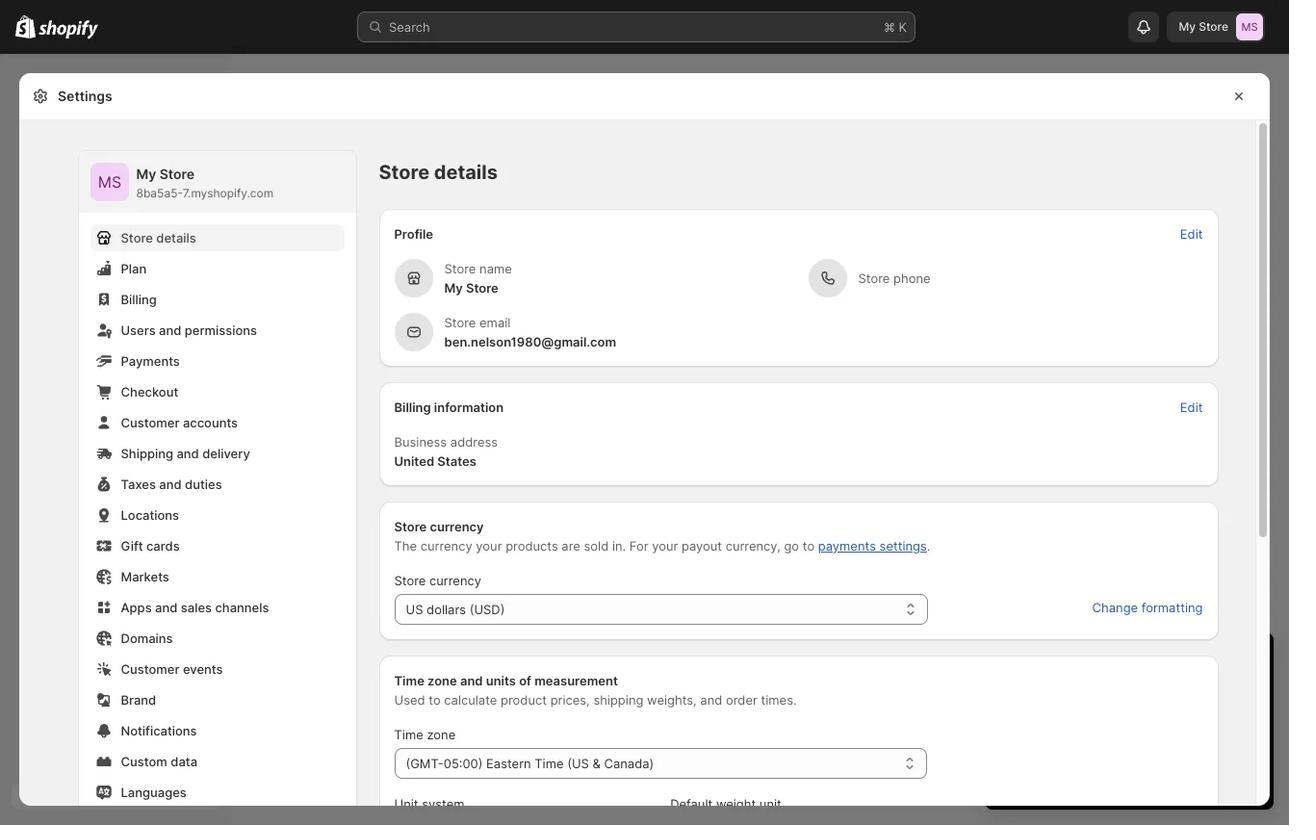 Task type: vqa. For each thing, say whether or not it's contained in the screenshot.
Settings link to the bottom
no



Task type: locate. For each thing, give the bounding box(es) containing it.
brand link
[[90, 687, 344, 714]]

time
[[394, 673, 424, 688], [394, 727, 424, 742], [535, 756, 564, 771]]

extend
[[1099, 715, 1140, 731]]

1 horizontal spatial 3
[[1185, 735, 1193, 750]]

time up (gmt-
[[394, 727, 424, 742]]

zone for time zone
[[427, 727, 456, 742]]

0 vertical spatial to
[[803, 538, 815, 554]]

0 vertical spatial time
[[394, 673, 424, 688]]

in.
[[612, 538, 626, 554]]

and right users
[[159, 323, 181, 338]]

just
[[1024, 735, 1046, 750]]

for down extend on the bottom right of page
[[1109, 735, 1125, 750]]

customer for customer accounts
[[121, 415, 180, 430]]

settings
[[58, 88, 112, 104]]

store details
[[379, 161, 498, 184], [121, 230, 196, 246]]

edit for profile
[[1180, 226, 1203, 242]]

trial
[[1173, 650, 1207, 673], [1222, 715, 1244, 731]]

my inside my store 8ba5a5-7.myshopify.com
[[136, 166, 156, 182]]

1 horizontal spatial billing
[[394, 400, 431, 415]]

your right in
[[1127, 650, 1167, 673]]

us
[[406, 602, 423, 617]]

and left order
[[700, 692, 723, 708]]

your right for
[[652, 538, 678, 554]]

billing inside "shop settings menu" element
[[121, 292, 157, 307]]

store left email
[[444, 315, 476, 330]]

currency
[[430, 519, 484, 534], [421, 538, 473, 554], [429, 573, 481, 588]]

in
[[1106, 650, 1122, 673]]

customer down the domains
[[121, 662, 180, 677]]

store details up plan at the left of the page
[[121, 230, 196, 246]]

1 vertical spatial time
[[394, 727, 424, 742]]

3 inside select a plan to extend your shopify trial for just $1/month for your first 3 months.
[[1185, 735, 1193, 750]]

zone up calculate
[[428, 673, 457, 688]]

store up the
[[394, 519, 427, 534]]

0 horizontal spatial 3
[[1004, 650, 1017, 673]]

shipping and delivery link
[[90, 440, 344, 467]]

checkout
[[121, 384, 178, 400]]

payments
[[818, 538, 876, 554]]

billing
[[121, 292, 157, 307], [394, 400, 431, 415]]

1 horizontal spatial trial
[[1222, 715, 1244, 731]]

gift cards link
[[90, 532, 344, 559]]

and for duties
[[159, 477, 182, 492]]

users and permissions
[[121, 323, 257, 338]]

first
[[1158, 735, 1181, 750]]

0 vertical spatial 3
[[1004, 650, 1017, 673]]

left
[[1071, 650, 1100, 673]]

used
[[394, 692, 425, 708]]

to right go
[[803, 538, 815, 554]]

to right used
[[429, 692, 441, 708]]

3 days left in your trial element
[[985, 683, 1274, 810]]

1 vertical spatial billing
[[394, 400, 431, 415]]

1 vertical spatial edit button
[[1169, 394, 1215, 421]]

1 edit from the top
[[1180, 226, 1203, 242]]

apps and sales channels link
[[90, 594, 344, 621]]

edit button
[[1169, 221, 1215, 247], [1169, 394, 1215, 421]]

and right taxes
[[159, 477, 182, 492]]

0 horizontal spatial store details
[[121, 230, 196, 246]]

⌘
[[884, 19, 895, 35]]

select a plan to extend your shopify trial for just $1/month for your first 3 months.
[[1004, 715, 1244, 750]]

0 vertical spatial my
[[1179, 19, 1196, 34]]

domains link
[[90, 625, 344, 652]]

events
[[183, 662, 223, 677]]

billing up users
[[121, 292, 157, 307]]

3 right the first
[[1185, 735, 1193, 750]]

1 customer from the top
[[121, 415, 180, 430]]

ms button
[[90, 163, 129, 201]]

shipping
[[594, 692, 644, 708]]

store up 8ba5a5-
[[160, 166, 195, 182]]

formatting
[[1142, 600, 1203, 615]]

for
[[1004, 735, 1021, 750], [1109, 735, 1125, 750]]

my up 8ba5a5-
[[136, 166, 156, 182]]

store
[[1199, 19, 1229, 34], [379, 161, 430, 184], [160, 166, 195, 182], [121, 230, 153, 246], [444, 261, 476, 276], [858, 271, 890, 286], [466, 280, 499, 296], [444, 315, 476, 330], [394, 519, 427, 534], [394, 573, 426, 588]]

1 vertical spatial trial
[[1222, 715, 1244, 731]]

(us
[[567, 756, 589, 771]]

trial down 'formatting'
[[1173, 650, 1207, 673]]

weight
[[716, 796, 756, 812]]

1 horizontal spatial to
[[803, 538, 815, 554]]

$1/month
[[1049, 735, 1105, 750]]

0 horizontal spatial billing
[[121, 292, 157, 307]]

dialog
[[1278, 73, 1289, 819]]

unit
[[760, 796, 782, 812]]

0 vertical spatial zone
[[428, 673, 457, 688]]

0 horizontal spatial my
[[136, 166, 156, 182]]

months.
[[1196, 735, 1244, 750]]

0 horizontal spatial to
[[429, 692, 441, 708]]

1 vertical spatial details
[[156, 230, 196, 246]]

delivery
[[202, 446, 250, 461]]

my up store email ben.nelson1980@gmail.com
[[444, 280, 463, 296]]

billing link
[[90, 286, 344, 313]]

taxes and duties link
[[90, 471, 344, 498]]

my for my store 8ba5a5-7.myshopify.com
[[136, 166, 156, 182]]

2 horizontal spatial to
[[1084, 715, 1096, 731]]

store details up profile
[[379, 161, 498, 184]]

2 edit from the top
[[1180, 400, 1203, 415]]

customer
[[121, 415, 180, 430], [121, 662, 180, 677]]

2 vertical spatial currency
[[429, 573, 481, 588]]

address
[[450, 434, 498, 450]]

1 vertical spatial zone
[[427, 727, 456, 742]]

zone up (gmt-
[[427, 727, 456, 742]]

products
[[506, 538, 558, 554]]

my store image
[[1236, 13, 1263, 40]]

to right plan
[[1084, 715, 1096, 731]]

1 vertical spatial 3
[[1185, 735, 1193, 750]]

search
[[389, 19, 430, 35]]

1 horizontal spatial for
[[1109, 735, 1125, 750]]

0 vertical spatial edit button
[[1169, 221, 1215, 247]]

zone inside time zone and units of measurement used to calculate product prices, shipping weights, and order times.
[[428, 673, 457, 688]]

time up used
[[394, 673, 424, 688]]

my left my store icon
[[1179, 19, 1196, 34]]

sales
[[181, 600, 212, 615]]

3 left days
[[1004, 650, 1017, 673]]

0 vertical spatial currency
[[430, 519, 484, 534]]

1 horizontal spatial store details
[[379, 161, 498, 184]]

details inside "shop settings menu" element
[[156, 230, 196, 246]]

store phone
[[858, 271, 931, 286]]

2 vertical spatial to
[[1084, 715, 1096, 731]]

users
[[121, 323, 156, 338]]

business
[[394, 434, 447, 450]]

payout
[[682, 538, 722, 554]]

change formatting button
[[1081, 594, 1215, 621]]

trial up months.
[[1222, 715, 1244, 731]]

billing for billing
[[121, 292, 157, 307]]

store details inside "store details" link
[[121, 230, 196, 246]]

time zone and units of measurement used to calculate product prices, shipping weights, and order times.
[[394, 673, 797, 708]]

2 customer from the top
[[121, 662, 180, 677]]

store up us
[[394, 573, 426, 588]]

1 vertical spatial to
[[429, 692, 441, 708]]

store up plan at the left of the page
[[121, 230, 153, 246]]

(gmt-05:00) eastern time (us & canada)
[[406, 756, 654, 771]]

1 vertical spatial edit
[[1180, 400, 1203, 415]]

store inside "store details" link
[[121, 230, 153, 246]]

email
[[480, 315, 511, 330]]

7.myshopify.com
[[183, 186, 274, 200]]

0 horizontal spatial details
[[156, 230, 196, 246]]

to
[[803, 538, 815, 554], [429, 692, 441, 708], [1084, 715, 1096, 731]]

trial inside dropdown button
[[1173, 650, 1207, 673]]

my store image
[[90, 163, 129, 201]]

1 vertical spatial my
[[136, 166, 156, 182]]

your
[[476, 538, 502, 554], [652, 538, 678, 554], [1127, 650, 1167, 673], [1144, 715, 1170, 731], [1128, 735, 1155, 750]]

and up calculate
[[460, 673, 483, 688]]

time zone
[[394, 727, 456, 742]]

time for time zone and units of measurement used to calculate product prices, shipping weights, and order times.
[[394, 673, 424, 688]]

for
[[630, 538, 649, 554]]

0 vertical spatial edit
[[1180, 226, 1203, 242]]

1 edit button from the top
[[1169, 221, 1215, 247]]

1 vertical spatial store details
[[121, 230, 196, 246]]

unit system
[[394, 796, 465, 812]]

2 horizontal spatial my
[[1179, 19, 1196, 34]]

1 horizontal spatial details
[[434, 161, 498, 184]]

zone
[[428, 673, 457, 688], [427, 727, 456, 742]]

0 vertical spatial customer
[[121, 415, 180, 430]]

time inside time zone and units of measurement used to calculate product prices, shipping weights, and order times.
[[394, 673, 424, 688]]

2 for from the left
[[1109, 735, 1125, 750]]

3
[[1004, 650, 1017, 673], [1185, 735, 1193, 750]]

default
[[670, 796, 713, 812]]

weights,
[[647, 692, 697, 708]]

0 vertical spatial details
[[434, 161, 498, 184]]

my
[[1179, 19, 1196, 34], [136, 166, 156, 182], [444, 280, 463, 296]]

and right apps
[[155, 600, 178, 615]]

states
[[437, 454, 477, 469]]

1 horizontal spatial my
[[444, 280, 463, 296]]

1 vertical spatial customer
[[121, 662, 180, 677]]

zone for time zone and units of measurement used to calculate product prices, shipping weights, and order times.
[[428, 673, 457, 688]]

your left the first
[[1128, 735, 1155, 750]]

.
[[927, 538, 931, 554]]

2 vertical spatial my
[[444, 280, 463, 296]]

custom
[[121, 754, 167, 769]]

customer down checkout
[[121, 415, 180, 430]]

0 vertical spatial trial
[[1173, 650, 1207, 673]]

3 days left in your trial button
[[985, 633, 1274, 673]]

store inside my store 8ba5a5-7.myshopify.com
[[160, 166, 195, 182]]

dollars
[[427, 602, 466, 617]]

to inside time zone and units of measurement used to calculate product prices, shipping weights, and order times.
[[429, 692, 441, 708]]

to inside select a plan to extend your shopify trial for just $1/month for your first 3 months.
[[1084, 715, 1096, 731]]

and down customer accounts
[[177, 446, 199, 461]]

your left products
[[476, 538, 502, 554]]

locations link
[[90, 502, 344, 529]]

canada)
[[604, 756, 654, 771]]

my for my store
[[1179, 19, 1196, 34]]

time left (us
[[535, 756, 564, 771]]

2 vertical spatial time
[[535, 756, 564, 771]]

edit button for billing information
[[1169, 394, 1215, 421]]

0 horizontal spatial trial
[[1173, 650, 1207, 673]]

change
[[1092, 600, 1138, 615]]

1 vertical spatial currency
[[421, 538, 473, 554]]

for down the select
[[1004, 735, 1021, 750]]

billing up business in the left of the page
[[394, 400, 431, 415]]

shopify image
[[15, 15, 36, 39], [39, 20, 98, 39]]

2 edit button from the top
[[1169, 394, 1215, 421]]

0 horizontal spatial for
[[1004, 735, 1021, 750]]

notifications link
[[90, 717, 344, 744]]

store left name
[[444, 261, 476, 276]]

0 vertical spatial billing
[[121, 292, 157, 307]]

prices,
[[550, 692, 590, 708]]



Task type: describe. For each thing, give the bounding box(es) containing it.
days
[[1022, 650, 1065, 673]]

my store
[[1179, 19, 1229, 34]]

taxes and duties
[[121, 477, 222, 492]]

taxes
[[121, 477, 156, 492]]

customer accounts
[[121, 415, 238, 430]]

billing for billing information
[[394, 400, 431, 415]]

store email ben.nelson1980@gmail.com
[[444, 315, 616, 350]]

markets link
[[90, 563, 344, 590]]

customer accounts link
[[90, 409, 344, 436]]

store up profile
[[379, 161, 430, 184]]

profile
[[394, 226, 433, 242]]

measurement
[[535, 673, 618, 688]]

and for sales
[[155, 600, 178, 615]]

store down name
[[466, 280, 499, 296]]

customer for customer events
[[121, 662, 180, 677]]

store left my store icon
[[1199, 19, 1229, 34]]

gift
[[121, 538, 143, 554]]

store currency the currency your products are sold in. for your payout currency, go to payments settings .
[[394, 519, 931, 554]]

store inside store email ben.nelson1980@gmail.com
[[444, 315, 476, 330]]

k
[[899, 19, 907, 35]]

go
[[784, 538, 799, 554]]

unit
[[394, 796, 418, 812]]

store currency
[[394, 573, 481, 588]]

trial inside select a plan to extend your shopify trial for just $1/month for your first 3 months.
[[1222, 715, 1244, 731]]

apps and sales channels
[[121, 600, 269, 615]]

(gmt-
[[406, 756, 444, 771]]

apps
[[121, 600, 152, 615]]

1 horizontal spatial shopify image
[[39, 20, 98, 39]]

store details link
[[90, 224, 344, 251]]

permissions
[[185, 323, 257, 338]]

customer events
[[121, 662, 223, 677]]

edit for billing information
[[1180, 400, 1203, 415]]

payments link
[[90, 348, 344, 375]]

order
[[726, 692, 758, 708]]

store name my store
[[444, 261, 512, 296]]

edit button for profile
[[1169, 221, 1215, 247]]

plan
[[121, 261, 147, 276]]

the
[[394, 538, 417, 554]]

languages
[[121, 785, 187, 800]]

store inside store currency the currency your products are sold in. for your payout currency, go to payments settings .
[[394, 519, 427, 534]]

currency,
[[726, 538, 781, 554]]

⌘ k
[[884, 19, 907, 35]]

currency for store currency
[[429, 573, 481, 588]]

business address united states
[[394, 434, 498, 469]]

languages link
[[90, 779, 344, 806]]

shop settings menu element
[[78, 151, 356, 825]]

shopify
[[1173, 715, 1218, 731]]

united
[[394, 454, 434, 469]]

domains
[[121, 631, 173, 646]]

settings dialog
[[19, 73, 1270, 825]]

currency for store currency the currency your products are sold in. for your payout currency, go to payments settings .
[[430, 519, 484, 534]]

plan
[[1055, 715, 1080, 731]]

plan link
[[90, 255, 344, 282]]

ben.nelson1980@gmail.com
[[444, 334, 616, 350]]

default weight unit
[[670, 796, 782, 812]]

duties
[[185, 477, 222, 492]]

notifications
[[121, 723, 197, 739]]

store left phone
[[858, 271, 890, 286]]

1 for from the left
[[1004, 735, 1021, 750]]

(usd)
[[470, 602, 505, 617]]

settings
[[880, 538, 927, 554]]

phone
[[894, 271, 931, 286]]

are
[[562, 538, 581, 554]]

payments settings link
[[818, 538, 927, 554]]

and for delivery
[[177, 446, 199, 461]]

calculate
[[444, 692, 497, 708]]

a
[[1045, 715, 1052, 731]]

custom data link
[[90, 748, 344, 775]]

checkout link
[[90, 378, 344, 405]]

of
[[519, 673, 531, 688]]

gift cards
[[121, 538, 180, 554]]

3 inside dropdown button
[[1004, 650, 1017, 673]]

05:00)
[[444, 756, 483, 771]]

time for time zone
[[394, 727, 424, 742]]

3 days left in your trial
[[1004, 650, 1207, 673]]

us dollars (usd)
[[406, 602, 505, 617]]

name
[[480, 261, 512, 276]]

sold
[[584, 538, 609, 554]]

my store 8ba5a5-7.myshopify.com
[[136, 166, 274, 200]]

your up the first
[[1144, 715, 1170, 731]]

shipping
[[121, 446, 173, 461]]

to inside store currency the currency your products are sold in. for your payout currency, go to payments settings .
[[803, 538, 815, 554]]

channels
[[215, 600, 269, 615]]

information
[[434, 400, 504, 415]]

0 vertical spatial store details
[[379, 161, 498, 184]]

custom data
[[121, 754, 197, 769]]

locations
[[121, 507, 179, 523]]

select
[[1004, 715, 1041, 731]]

markets
[[121, 569, 169, 584]]

your inside dropdown button
[[1127, 650, 1167, 673]]

product
[[501, 692, 547, 708]]

brand
[[121, 692, 156, 708]]

users and permissions link
[[90, 317, 344, 344]]

cards
[[146, 538, 180, 554]]

my inside store name my store
[[444, 280, 463, 296]]

0 horizontal spatial shopify image
[[15, 15, 36, 39]]

and for permissions
[[159, 323, 181, 338]]

data
[[171, 754, 197, 769]]

system
[[422, 796, 465, 812]]

units
[[486, 673, 516, 688]]



